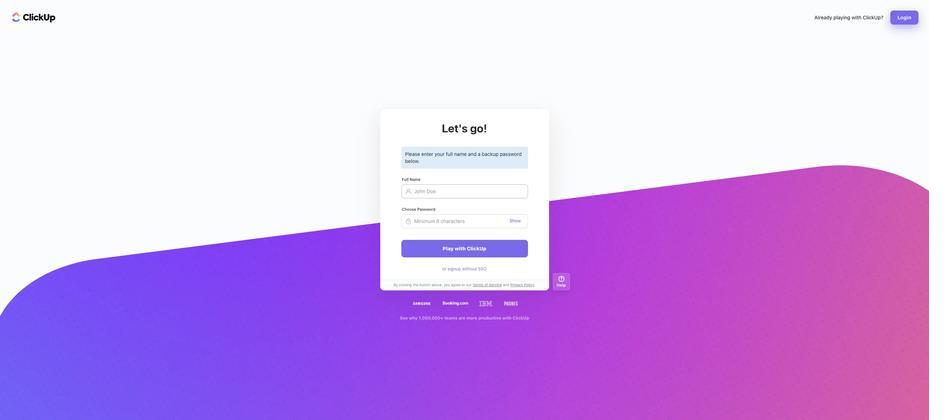 Task type: describe. For each thing, give the bounding box(es) containing it.
name
[[410, 177, 421, 182]]

of
[[484, 283, 488, 287]]

privacy policy link
[[509, 283, 535, 288]]

help link
[[553, 273, 570, 291]]

1 vertical spatial and
[[503, 283, 509, 287]]

terms
[[473, 283, 483, 287]]

play
[[443, 246, 454, 252]]

choose
[[402, 207, 416, 212]]

are
[[459, 316, 465, 321]]

agree
[[451, 283, 461, 287]]

already
[[815, 14, 832, 20]]

productive
[[478, 316, 501, 321]]

terms of service link
[[472, 283, 503, 288]]

policy
[[524, 283, 535, 287]]

full name
[[402, 177, 421, 182]]

button
[[419, 283, 431, 287]]

sign up element
[[401, 147, 528, 258]]

2 vertical spatial with
[[502, 316, 512, 321]]

1 vertical spatial clickup
[[513, 316, 529, 321]]

let's go!
[[442, 122, 487, 135]]

the
[[413, 283, 418, 287]]

password
[[417, 207, 435, 212]]

see why 1,000,000+ teams are more productive with clickup
[[400, 316, 529, 321]]

more
[[466, 316, 477, 321]]

go!
[[470, 122, 487, 135]]

login
[[898, 14, 912, 20]]

by
[[394, 283, 398, 287]]

enter
[[421, 151, 433, 157]]

full
[[402, 177, 409, 182]]

choose password
[[402, 207, 435, 212]]

name
[[454, 151, 467, 157]]

let's
[[442, 122, 468, 135]]

clickup?
[[863, 14, 884, 20]]

clicking
[[399, 283, 412, 287]]

signup
[[448, 267, 461, 272]]

login link
[[891, 11, 919, 25]]



Task type: vqa. For each thing, say whether or not it's contained in the screenshot.
Already playing with ClickUp?
yes



Task type: locate. For each thing, give the bounding box(es) containing it.
without
[[462, 267, 477, 272]]

and inside please enter your full name and a backup password below.
[[468, 151, 477, 157]]

1,000,000+
[[419, 316, 443, 321]]

with right productive
[[502, 316, 512, 321]]

please
[[405, 151, 420, 157]]

1 horizontal spatial and
[[503, 283, 509, 287]]

with inside play with clickup button
[[455, 246, 466, 252]]

why
[[409, 316, 418, 321]]

and left a
[[468, 151, 477, 157]]

play with clickup button
[[401, 240, 528, 258]]

privacy
[[510, 283, 523, 287]]

with
[[852, 14, 862, 20], [455, 246, 466, 252], [502, 316, 512, 321]]

1 horizontal spatial with
[[502, 316, 512, 321]]

0 horizontal spatial with
[[455, 246, 466, 252]]

see
[[400, 316, 408, 321]]

backup
[[482, 151, 499, 157]]

and
[[468, 151, 477, 157], [503, 283, 509, 287]]

clickup right productive
[[513, 316, 529, 321]]

or signup without sso
[[442, 267, 487, 272]]

below.
[[405, 158, 420, 164]]

by clicking the button above, you agree to our terms of service and privacy policy .
[[394, 283, 536, 287]]

and left privacy
[[503, 283, 509, 287]]

show link
[[510, 218, 521, 224]]

or signup without sso link
[[442, 267, 487, 272]]

or
[[442, 267, 446, 272]]

to
[[462, 283, 465, 287]]

clickup inside button
[[467, 246, 486, 252]]

a
[[478, 151, 481, 157]]

sso
[[478, 267, 487, 272]]

playing
[[834, 14, 850, 20]]

already playing with clickup?
[[815, 14, 884, 20]]

0 vertical spatial clickup
[[467, 246, 486, 252]]

please enter your full name and a backup password below.
[[405, 151, 522, 164]]

above,
[[432, 283, 443, 287]]

show
[[510, 218, 521, 224]]

Choose Password password field
[[401, 214, 528, 229]]

with right playing
[[852, 14, 862, 20]]

1 horizontal spatial clickup
[[513, 316, 529, 321]]

2 horizontal spatial with
[[852, 14, 862, 20]]

0 vertical spatial and
[[468, 151, 477, 157]]

clickup up sso
[[467, 246, 486, 252]]

play with clickup
[[443, 246, 486, 252]]

your
[[435, 151, 445, 157]]

clickup - home image
[[12, 12, 56, 23]]

you
[[444, 283, 450, 287]]

0 horizontal spatial and
[[468, 151, 477, 157]]

with right play
[[455, 246, 466, 252]]

0 vertical spatial with
[[852, 14, 862, 20]]

.
[[535, 283, 536, 287]]

teams
[[444, 316, 458, 321]]

service
[[489, 283, 502, 287]]

help
[[557, 283, 566, 288]]

password
[[500, 151, 522, 157]]

clickup
[[467, 246, 486, 252], [513, 316, 529, 321]]

0 horizontal spatial clickup
[[467, 246, 486, 252]]

1 vertical spatial with
[[455, 246, 466, 252]]

our
[[466, 283, 472, 287]]

full
[[446, 151, 453, 157]]



